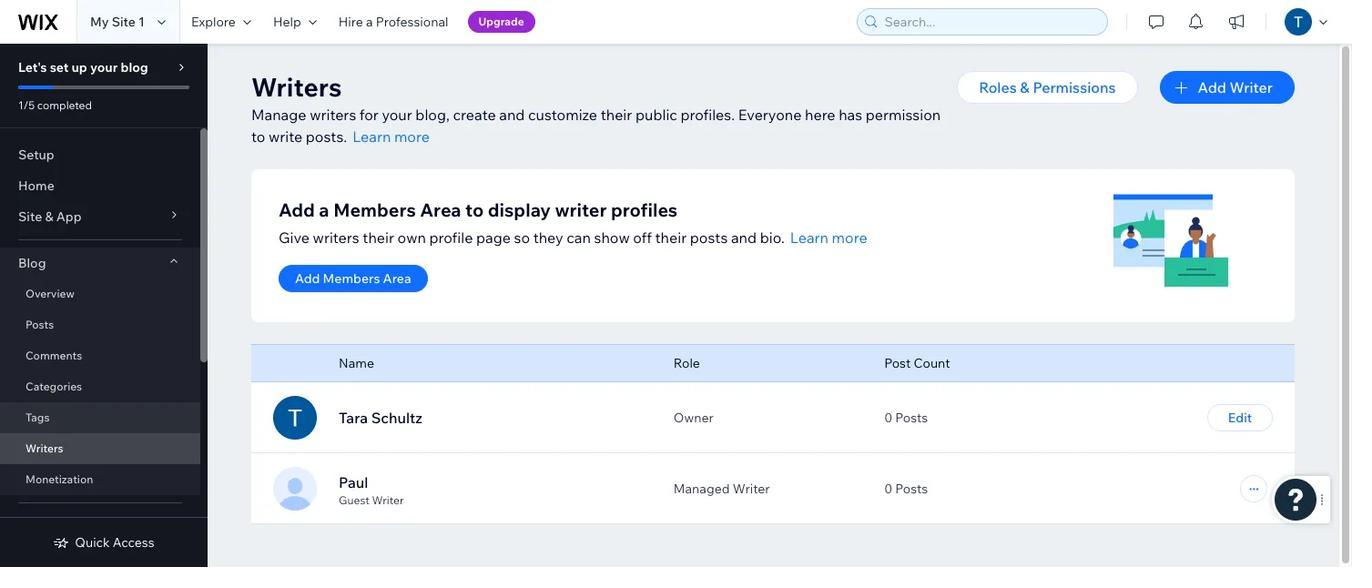 Task type: locate. For each thing, give the bounding box(es) containing it.
2 horizontal spatial writer
[[1230, 78, 1273, 97]]

completed
[[37, 98, 92, 112]]

1 horizontal spatial your
[[382, 106, 412, 124]]

0 horizontal spatial more
[[394, 128, 430, 146]]

1 0 posts from the top
[[885, 410, 928, 426]]

1 vertical spatial 0
[[885, 481, 893, 497]]

post
[[885, 355, 911, 372]]

members up name in the left of the page
[[323, 271, 380, 287]]

tara schultz
[[339, 409, 423, 427]]

2 vertical spatial posts
[[896, 481, 928, 497]]

1 vertical spatial learn more link
[[790, 227, 868, 249]]

and inside the manage writers for your blog, create and customize their public profiles. everyone here has permission to write posts.
[[499, 106, 525, 124]]

add inside 'button'
[[295, 271, 320, 287]]

upgrade button
[[468, 11, 535, 33]]

1 horizontal spatial their
[[601, 106, 632, 124]]

1 horizontal spatial &
[[1020, 78, 1030, 97]]

2 vertical spatial add
[[295, 271, 320, 287]]

1 vertical spatial 0 posts
[[885, 481, 928, 497]]

learn more link down for
[[353, 126, 430, 148]]

quick access button
[[53, 535, 155, 551]]

learn more link right bio.
[[790, 227, 868, 249]]

0 horizontal spatial writer
[[372, 493, 404, 507]]

1 horizontal spatial writers
[[251, 71, 342, 103]]

1 vertical spatial members
[[323, 271, 380, 287]]

1 0 from the top
[[885, 410, 893, 426]]

1 vertical spatial more
[[832, 229, 868, 247]]

0
[[885, 410, 893, 426], [885, 481, 893, 497]]

a inside add a members area to display writer profiles give writers their own profile page so they can show off their posts and bio. learn more
[[319, 199, 329, 221]]

1 vertical spatial learn
[[790, 229, 829, 247]]

0 vertical spatial more
[[394, 128, 430, 146]]

edit
[[1229, 410, 1253, 426]]

1/5 completed
[[18, 98, 92, 112]]

explore
[[191, 14, 236, 30]]

&
[[1020, 78, 1030, 97], [45, 209, 53, 225]]

here
[[805, 106, 836, 124]]

a
[[366, 14, 373, 30], [319, 199, 329, 221]]

& inside site & app dropdown button
[[45, 209, 53, 225]]

1 horizontal spatial area
[[420, 199, 461, 221]]

their
[[601, 106, 632, 124], [363, 229, 394, 247], [655, 229, 687, 247]]

0 horizontal spatial site
[[18, 209, 42, 225]]

writers right give
[[313, 229, 360, 247]]

2 0 posts from the top
[[885, 481, 928, 497]]

0 vertical spatial writers
[[251, 71, 342, 103]]

0 vertical spatial to
[[251, 128, 265, 146]]

to left the "write"
[[251, 128, 265, 146]]

overview
[[26, 287, 75, 301]]

sidebar element
[[0, 44, 208, 567]]

manage writers for your blog, create and customize their public profiles. everyone here has permission to write posts.
[[251, 106, 941, 146]]

managed
[[674, 481, 730, 497]]

area up 'profile'
[[420, 199, 461, 221]]

1 horizontal spatial learn more link
[[790, 227, 868, 249]]

add
[[1198, 78, 1227, 97], [279, 199, 315, 221], [295, 271, 320, 287]]

a right hire
[[366, 14, 373, 30]]

learn down for
[[353, 128, 391, 146]]

learn more link
[[353, 126, 430, 148], [790, 227, 868, 249]]

their left public
[[601, 106, 632, 124]]

0 horizontal spatial learn
[[353, 128, 391, 146]]

0 vertical spatial area
[[420, 199, 461, 221]]

0 horizontal spatial their
[[363, 229, 394, 247]]

Search... field
[[879, 9, 1102, 35]]

1 horizontal spatial more
[[832, 229, 868, 247]]

and
[[499, 106, 525, 124], [731, 229, 757, 247]]

1 vertical spatial area
[[383, 271, 411, 287]]

show
[[594, 229, 630, 247]]

writer inside paul guest writer
[[372, 493, 404, 507]]

tags
[[26, 411, 50, 424]]

schultz
[[371, 409, 423, 427]]

writers inside the manage writers for your blog, create and customize their public profiles. everyone here has permission to write posts.
[[310, 106, 356, 124]]

they
[[533, 229, 563, 247]]

access
[[113, 535, 155, 551]]

permissions
[[1033, 78, 1116, 97]]

writers
[[251, 71, 342, 103], [26, 442, 63, 455]]

1 vertical spatial add
[[279, 199, 315, 221]]

add inside add a members area to display writer profiles give writers their own profile page so they can show off their posts and bio. learn more
[[279, 199, 315, 221]]

to inside add a members area to display writer profiles give writers their own profile page so they can show off their posts and bio. learn more
[[466, 199, 484, 221]]

0 horizontal spatial to
[[251, 128, 265, 146]]

their inside the manage writers for your blog, create and customize their public profiles. everyone here has permission to write posts.
[[601, 106, 632, 124]]

members up own
[[333, 199, 416, 221]]

1 horizontal spatial writer
[[733, 481, 770, 497]]

blog button
[[0, 248, 200, 279]]

2 0 from the top
[[885, 481, 893, 497]]

posts for managed writer
[[896, 481, 928, 497]]

home
[[18, 178, 54, 194]]

your inside sidebar element
[[90, 59, 118, 76]]

0 horizontal spatial and
[[499, 106, 525, 124]]

and right create
[[499, 106, 525, 124]]

add for writer
[[1198, 78, 1227, 97]]

writers
[[310, 106, 356, 124], [313, 229, 360, 247]]

0 vertical spatial 0
[[885, 410, 893, 426]]

0 horizontal spatial writers
[[26, 442, 63, 455]]

0 posts
[[885, 410, 928, 426], [885, 481, 928, 497]]

1 vertical spatial a
[[319, 199, 329, 221]]

app
[[56, 209, 82, 225]]

site down 'home'
[[18, 209, 42, 225]]

0 horizontal spatial learn more link
[[353, 126, 430, 148]]

writers down tags
[[26, 442, 63, 455]]

add inside button
[[1198, 78, 1227, 97]]

a down posts.
[[319, 199, 329, 221]]

0 horizontal spatial a
[[319, 199, 329, 221]]

1 horizontal spatial and
[[731, 229, 757, 247]]

add a members area to display writer profiles give writers their own profile page so they can show off their posts and bio. learn more
[[279, 199, 868, 247]]

1 vertical spatial to
[[466, 199, 484, 221]]

managed writer
[[674, 481, 770, 497]]

create
[[453, 106, 496, 124]]

posts link
[[0, 310, 200, 341]]

more
[[394, 128, 430, 146], [832, 229, 868, 247]]

my site 1
[[90, 14, 145, 30]]

to up 'page'
[[466, 199, 484, 221]]

members inside add a members area to display writer profiles give writers their own profile page so they can show off their posts and bio. learn more
[[333, 199, 416, 221]]

site & app button
[[0, 201, 200, 232]]

& for roles
[[1020, 78, 1030, 97]]

site left 1
[[112, 14, 136, 30]]

posts inside sidebar element
[[26, 318, 54, 332]]

0 vertical spatial learn more link
[[353, 126, 430, 148]]

1 horizontal spatial to
[[466, 199, 484, 221]]

and left bio.
[[731, 229, 757, 247]]

writers up manage
[[251, 71, 342, 103]]

1 vertical spatial writers
[[26, 442, 63, 455]]

0 vertical spatial your
[[90, 59, 118, 76]]

0 vertical spatial writers
[[310, 106, 356, 124]]

1 vertical spatial your
[[382, 106, 412, 124]]

0 vertical spatial site
[[112, 14, 136, 30]]

writer for add writer
[[1230, 78, 1273, 97]]

writers up posts.
[[310, 106, 356, 124]]

more right bio.
[[832, 229, 868, 247]]

& inside 'roles & permissions' button
[[1020, 78, 1030, 97]]

1 vertical spatial site
[[18, 209, 42, 225]]

add writer
[[1198, 78, 1273, 97]]

0 horizontal spatial area
[[383, 271, 411, 287]]

public
[[636, 106, 678, 124]]

0 horizontal spatial &
[[45, 209, 53, 225]]

up
[[71, 59, 87, 76]]

posts
[[690, 229, 728, 247]]

writer inside button
[[1230, 78, 1273, 97]]

0 vertical spatial add
[[1198, 78, 1227, 97]]

roles & permissions button
[[957, 71, 1138, 104]]

1 vertical spatial posts
[[896, 410, 928, 426]]

your inside the manage writers for your blog, create and customize their public profiles. everyone here has permission to write posts.
[[382, 106, 412, 124]]

1 vertical spatial writers
[[313, 229, 360, 247]]

learn more link for writers
[[353, 126, 430, 148]]

monetization
[[26, 473, 93, 486]]

their right off
[[655, 229, 687, 247]]

their left own
[[363, 229, 394, 247]]

& right roles on the right of page
[[1020, 78, 1030, 97]]

area down own
[[383, 271, 411, 287]]

0 vertical spatial and
[[499, 106, 525, 124]]

1 horizontal spatial a
[[366, 14, 373, 30]]

1 vertical spatial &
[[45, 209, 53, 225]]

site & app
[[18, 209, 82, 225]]

bio.
[[760, 229, 785, 247]]

0 vertical spatial 0 posts
[[885, 410, 928, 426]]

your
[[90, 59, 118, 76], [382, 106, 412, 124]]

more down blog, at the top
[[394, 128, 430, 146]]

0 vertical spatial a
[[366, 14, 373, 30]]

own
[[398, 229, 426, 247]]

0 vertical spatial members
[[333, 199, 416, 221]]

learn right bio.
[[790, 229, 829, 247]]

2 horizontal spatial their
[[655, 229, 687, 247]]

0 horizontal spatial your
[[90, 59, 118, 76]]

& left app
[[45, 209, 53, 225]]

1 vertical spatial and
[[731, 229, 757, 247]]

members
[[333, 199, 416, 221], [323, 271, 380, 287]]

your right the up
[[90, 59, 118, 76]]

1 horizontal spatial learn
[[790, 229, 829, 247]]

your up learn more
[[382, 106, 412, 124]]

0 vertical spatial &
[[1020, 78, 1030, 97]]

to
[[251, 128, 265, 146], [466, 199, 484, 221]]

categories
[[26, 380, 82, 393]]

so
[[514, 229, 530, 247]]

tara
[[339, 409, 368, 427]]

writers inside add a members area to display writer profiles give writers their own profile page so they can show off their posts and bio. learn more
[[313, 229, 360, 247]]

0 vertical spatial posts
[[26, 318, 54, 332]]

learn
[[353, 128, 391, 146], [790, 229, 829, 247]]

comments
[[26, 349, 82, 363]]

quick access
[[75, 535, 155, 551]]

display
[[488, 199, 551, 221]]

posts
[[26, 318, 54, 332], [896, 410, 928, 426], [896, 481, 928, 497]]



Task type: describe. For each thing, give the bounding box(es) containing it.
add writer button
[[1160, 71, 1295, 104]]

off
[[633, 229, 652, 247]]

site inside dropdown button
[[18, 209, 42, 225]]

tags link
[[0, 403, 200, 434]]

and inside add a members area to display writer profiles give writers their own profile page so they can show off their posts and bio. learn more
[[731, 229, 757, 247]]

help
[[273, 14, 301, 30]]

set
[[50, 59, 69, 76]]

more inside add a members area to display writer profiles give writers their own profile page so they can show off their posts and bio. learn more
[[832, 229, 868, 247]]

hire a professional link
[[328, 0, 460, 44]]

profiles.
[[681, 106, 735, 124]]

overview link
[[0, 279, 200, 310]]

0 posts for owner
[[885, 410, 928, 426]]

1/5
[[18, 98, 35, 112]]

1 horizontal spatial site
[[112, 14, 136, 30]]

professional
[[376, 14, 449, 30]]

area inside add a members area to display writer profiles give writers their own profile page so they can show off their posts and bio. learn more
[[420, 199, 461, 221]]

a for members
[[319, 199, 329, 221]]

permission
[[866, 106, 941, 124]]

name
[[339, 355, 374, 372]]

quick
[[75, 535, 110, 551]]

add members area button
[[279, 265, 428, 292]]

for
[[360, 106, 379, 124]]

writers inside the writers link
[[26, 442, 63, 455]]

blog,
[[416, 106, 450, 124]]

post count
[[885, 355, 951, 372]]

upgrade
[[479, 15, 524, 28]]

learn more
[[353, 128, 430, 146]]

your for blog,
[[382, 106, 412, 124]]

posts for owner
[[896, 410, 928, 426]]

writers link
[[0, 434, 200, 465]]

write
[[269, 128, 303, 146]]

0 posts for managed writer
[[885, 481, 928, 497]]

blog
[[121, 59, 148, 76]]

profile
[[429, 229, 473, 247]]

writer
[[555, 199, 607, 221]]

let's
[[18, 59, 47, 76]]

learn more link for add a members area to display writer profiles
[[790, 227, 868, 249]]

give
[[279, 229, 310, 247]]

categories link
[[0, 372, 200, 403]]

help button
[[262, 0, 328, 44]]

0 vertical spatial learn
[[353, 128, 391, 146]]

to inside the manage writers for your blog, create and customize their public profiles. everyone here has permission to write posts.
[[251, 128, 265, 146]]

monetization link
[[0, 465, 200, 495]]

posts.
[[306, 128, 347, 146]]

area inside 'button'
[[383, 271, 411, 287]]

learn inside add a members area to display writer profiles give writers their own profile page so they can show off their posts and bio. learn more
[[790, 229, 829, 247]]

a for professional
[[366, 14, 373, 30]]

let's set up your blog
[[18, 59, 148, 76]]

paul guest writer
[[339, 473, 404, 507]]

1
[[138, 14, 145, 30]]

my
[[90, 14, 109, 30]]

edit button
[[1208, 404, 1273, 432]]

0 for owner
[[885, 410, 893, 426]]

add for members
[[295, 271, 320, 287]]

everyone
[[738, 106, 802, 124]]

home link
[[0, 170, 200, 201]]

blog
[[18, 255, 46, 271]]

customize
[[528, 106, 598, 124]]

page
[[476, 229, 511, 247]]

add for a
[[279, 199, 315, 221]]

guest
[[339, 493, 370, 507]]

can
[[567, 229, 591, 247]]

writer for managed writer
[[733, 481, 770, 497]]

roles
[[979, 78, 1017, 97]]

add members area
[[295, 271, 411, 287]]

owner
[[674, 410, 714, 426]]

count
[[914, 355, 951, 372]]

has
[[839, 106, 863, 124]]

members inside 'button'
[[323, 271, 380, 287]]

manage
[[251, 106, 307, 124]]

0 for managed writer
[[885, 481, 893, 497]]

hire
[[339, 14, 363, 30]]

profiles
[[611, 199, 678, 221]]

& for site
[[45, 209, 53, 225]]

hire a professional
[[339, 14, 449, 30]]

setup
[[18, 147, 54, 163]]

paul
[[339, 473, 368, 491]]

roles & permissions
[[979, 78, 1116, 97]]

your for blog
[[90, 59, 118, 76]]

comments link
[[0, 341, 200, 372]]

role
[[674, 355, 700, 372]]

setup link
[[0, 139, 200, 170]]



Task type: vqa. For each thing, say whether or not it's contained in the screenshot.
How
no



